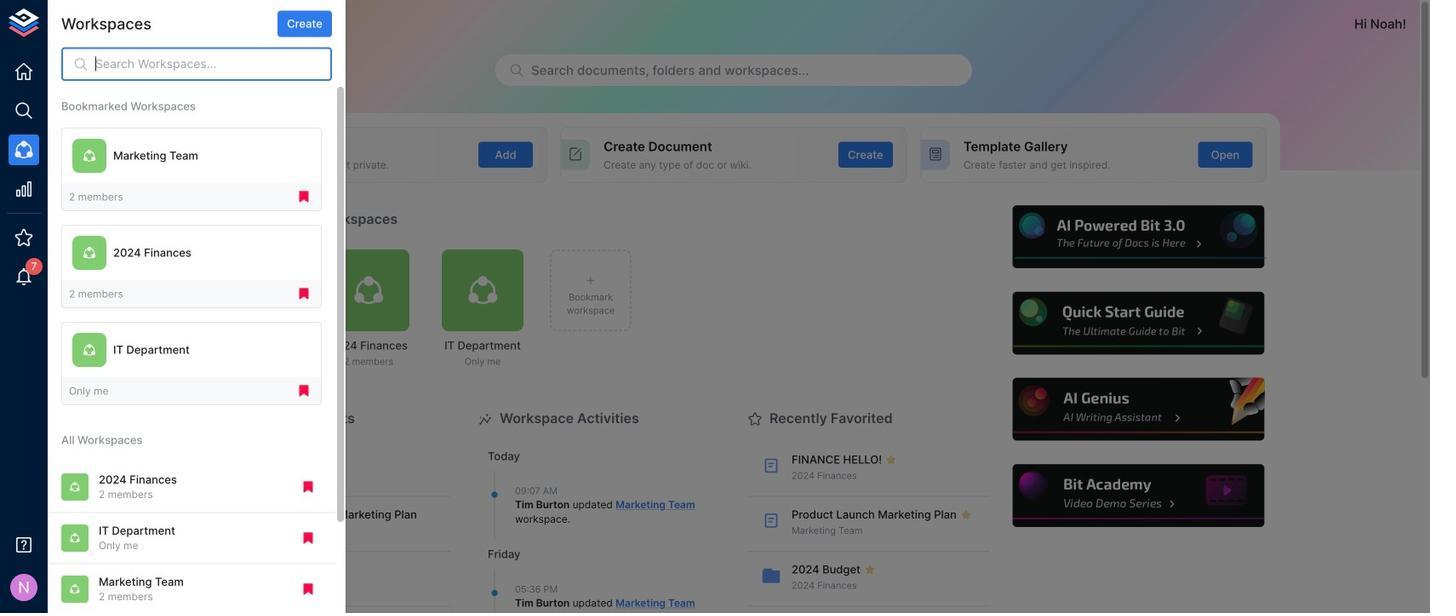 Task type: vqa. For each thing, say whether or not it's contained in the screenshot.
SETTINGS image on the right top of page
no



Task type: locate. For each thing, give the bounding box(es) containing it.
2 remove bookmark image from the top
[[296, 286, 312, 302]]

2 help image from the top
[[1011, 289, 1267, 357]]

Search Workspaces... text field
[[95, 48, 332, 81]]

help image
[[1011, 203, 1267, 271], [1011, 289, 1267, 357], [1011, 376, 1267, 443], [1011, 462, 1267, 529]]

4 help image from the top
[[1011, 462, 1267, 529]]

3 help image from the top
[[1011, 376, 1267, 443]]

0 vertical spatial remove bookmark image
[[296, 189, 312, 205]]

1 remove bookmark image from the top
[[296, 189, 312, 205]]

remove bookmark image
[[296, 383, 312, 399], [301, 479, 316, 495], [301, 530, 316, 546], [301, 581, 316, 597]]

remove bookmark image
[[296, 189, 312, 205], [296, 286, 312, 302]]

1 vertical spatial remove bookmark image
[[296, 286, 312, 302]]



Task type: describe. For each thing, give the bounding box(es) containing it.
1 help image from the top
[[1011, 203, 1267, 271]]



